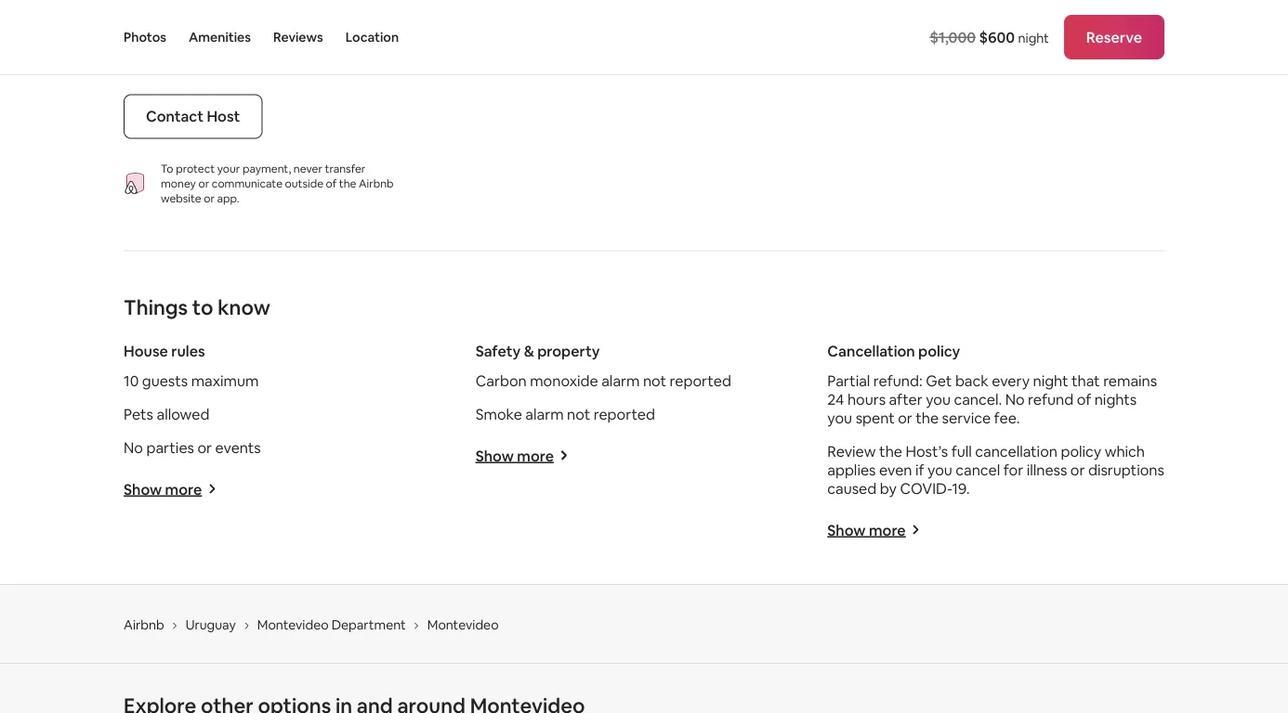 Task type: describe. For each thing, give the bounding box(es) containing it.
cancel.
[[954, 390, 1002, 409]]

for
[[1004, 461, 1023, 480]]

house
[[124, 342, 168, 361]]

10
[[124, 372, 139, 391]]

spent
[[856, 409, 895, 428]]

safety
[[476, 342, 521, 361]]

hours
[[848, 390, 886, 409]]

cancellation policy
[[827, 342, 960, 361]]

things
[[124, 294, 188, 321]]

to
[[192, 294, 213, 321]]

the inside to protect your payment, never transfer money or communicate outside of the airbnb website or app.
[[339, 176, 356, 190]]

you right 'after'
[[926, 390, 951, 409]]

money
[[161, 176, 196, 190]]

night inside "partial refund: get back every night that remains 24 hours after you cancel. no refund of nights you spent or the service fee."
[[1033, 372, 1068, 391]]

every
[[992, 372, 1030, 391]]

photos button
[[124, 0, 166, 74]]

smoke
[[476, 405, 522, 424]]

0 horizontal spatial show more button
[[124, 480, 217, 499]]

$1,000 $600 night
[[930, 27, 1049, 46]]

know
[[218, 294, 270, 321]]

contact host link
[[124, 94, 262, 139]]

app.
[[217, 191, 239, 205]]

response
[[124, 12, 190, 31]]

pets allowed
[[124, 405, 209, 424]]

of inside "partial refund: get back every night that remains 24 hours after you cancel. no refund of nights you spent or the service fee."
[[1077, 390, 1091, 409]]

day
[[287, 45, 312, 64]]

partial refund: get back every night that remains 24 hours after you cancel. no refund of nights you spent or the service fee.
[[827, 372, 1157, 428]]

smoke alarm not reported
[[476, 405, 655, 424]]

0 horizontal spatial no
[[124, 438, 143, 458]]

that
[[1072, 372, 1100, 391]]

safety & property
[[476, 342, 600, 361]]

photos
[[124, 29, 166, 46]]

nights
[[1095, 390, 1137, 409]]

reviews button
[[273, 0, 323, 74]]

host's
[[906, 442, 948, 461]]

to protect your payment, never transfer money or communicate outside of the airbnb website or app.
[[161, 161, 394, 205]]

of inside to protect your payment, never transfer money or communicate outside of the airbnb website or app.
[[326, 176, 337, 190]]

:
[[221, 12, 224, 31]]

0 horizontal spatial policy
[[918, 342, 960, 361]]

0 vertical spatial alarm
[[602, 372, 640, 391]]

&
[[524, 342, 534, 361]]

or inside "partial refund: get back every night that remains 24 hours after you cancel. no refund of nights you spent or the service fee."
[[898, 409, 912, 428]]

show for smoke alarm not reported
[[476, 446, 514, 465]]

carbon monoxide alarm not reported
[[476, 372, 731, 391]]

disruptions
[[1088, 461, 1164, 480]]

no parties or events
[[124, 438, 261, 458]]

monoxide
[[530, 372, 598, 391]]

rules
[[171, 342, 205, 361]]

amenities button
[[189, 0, 251, 74]]

0 horizontal spatial not
[[567, 405, 590, 424]]

property
[[537, 342, 600, 361]]

uruguay
[[186, 616, 236, 633]]

covid-
[[900, 479, 952, 498]]

montevideo department link
[[257, 616, 406, 633]]

0 vertical spatial not
[[643, 372, 666, 391]]

24
[[827, 390, 844, 409]]

reviews
[[273, 29, 323, 46]]

review
[[827, 442, 876, 461]]

contact host
[[146, 107, 240, 126]]

1 vertical spatial show
[[124, 480, 162, 499]]

refund
[[1028, 390, 1074, 409]]

location
[[346, 29, 399, 46]]

more for review
[[869, 521, 906, 540]]

get
[[926, 372, 952, 391]]

caused
[[827, 479, 877, 498]]

remains
[[1103, 372, 1157, 391]]

outside
[[285, 176, 323, 190]]

rate
[[193, 12, 221, 31]]

back
[[955, 372, 989, 391]]

review the host's full cancellation policy which applies even if you cancel for illness or disruptions caused by covid-19.
[[827, 442, 1164, 498]]

within
[[231, 45, 273, 64]]

montevideo for montevideo
[[427, 616, 499, 633]]

refund:
[[873, 372, 923, 391]]

a
[[276, 45, 284, 64]]

1 horizontal spatial reported
[[670, 372, 731, 391]]

policy inside review the host's full cancellation policy which applies even if you cancel for illness or disruptions caused by covid-19.
[[1061, 442, 1101, 461]]

$1,000
[[930, 27, 976, 46]]

website
[[161, 191, 201, 205]]

or left events
[[197, 438, 212, 458]]



Task type: locate. For each thing, give the bounding box(es) containing it.
2 horizontal spatial show
[[827, 521, 866, 540]]

show more down caused
[[827, 521, 906, 540]]

guests
[[142, 372, 188, 391]]

montevideo department
[[257, 616, 406, 633]]

1 vertical spatial show more
[[124, 480, 202, 499]]

show more
[[476, 446, 554, 465], [124, 480, 202, 499], [827, 521, 906, 540]]

1 horizontal spatial airbnb
[[359, 176, 394, 190]]

communicate
[[212, 176, 283, 190]]

0 horizontal spatial reported
[[594, 405, 655, 424]]

or right spent
[[898, 409, 912, 428]]

1 horizontal spatial policy
[[1061, 442, 1101, 461]]

cancellation
[[975, 442, 1058, 461]]

2 vertical spatial show more button
[[827, 521, 921, 540]]

alarm down monoxide
[[525, 405, 564, 424]]

the inside "partial refund: get back every night that remains 24 hours after you cancel. no refund of nights you spent or the service fee."
[[916, 409, 939, 428]]

show down parties
[[124, 480, 162, 499]]

show more button for review
[[827, 521, 921, 540]]

or
[[198, 176, 209, 190], [204, 191, 215, 205], [898, 409, 912, 428], [197, 438, 212, 458], [1071, 461, 1085, 480]]

cancel
[[956, 461, 1000, 480]]

0 vertical spatial show more
[[476, 446, 554, 465]]

1 vertical spatial reported
[[594, 405, 655, 424]]

1 vertical spatial no
[[124, 438, 143, 458]]

2 horizontal spatial more
[[869, 521, 906, 540]]

amenities
[[189, 29, 251, 46]]

0 horizontal spatial montevideo
[[257, 616, 329, 633]]

no left refund
[[1005, 390, 1025, 409]]

show more button
[[476, 446, 569, 465], [124, 480, 217, 499], [827, 521, 921, 540]]

0 vertical spatial of
[[326, 176, 337, 190]]

no down pets
[[124, 438, 143, 458]]

or left app.
[[204, 191, 215, 205]]

1 horizontal spatial not
[[643, 372, 666, 391]]

1 horizontal spatial of
[[1077, 390, 1091, 409]]

or inside review the host's full cancellation policy which applies even if you cancel for illness or disruptions caused by covid-19.
[[1071, 461, 1085, 480]]

0 vertical spatial reported
[[670, 372, 731, 391]]

1 horizontal spatial show
[[476, 446, 514, 465]]

your
[[217, 161, 240, 175]]

show more button down by
[[827, 521, 921, 540]]

protect
[[176, 161, 215, 175]]

never
[[294, 161, 322, 175]]

0 horizontal spatial more
[[165, 480, 202, 499]]

show down caused
[[827, 521, 866, 540]]

1 vertical spatial policy
[[1061, 442, 1101, 461]]

show more down "smoke"
[[476, 446, 554, 465]]

show more for smoke
[[476, 446, 554, 465]]

which
[[1105, 442, 1145, 461]]

illness
[[1027, 461, 1067, 480]]

uruguay link
[[186, 616, 236, 633]]

the down the transfer
[[339, 176, 356, 190]]

or down protect
[[198, 176, 209, 190]]

10 guests maximum
[[124, 372, 259, 391]]

policy up get
[[918, 342, 960, 361]]

more down no parties or events
[[165, 480, 202, 499]]

montevideo for montevideo department
[[257, 616, 329, 633]]

0 horizontal spatial the
[[339, 176, 356, 190]]

the up host's
[[916, 409, 939, 428]]

montevideo
[[257, 616, 329, 633], [427, 616, 499, 633]]

1 vertical spatial not
[[567, 405, 590, 424]]

response rate : 50%
[[124, 12, 255, 31]]

1 vertical spatial show more button
[[124, 480, 217, 499]]

0 vertical spatial more
[[517, 446, 554, 465]]

not down monoxide
[[567, 405, 590, 424]]

alarm
[[602, 372, 640, 391], [525, 405, 564, 424]]

house rules
[[124, 342, 205, 361]]

applies
[[827, 461, 876, 480]]

airbnb left uruguay on the left of the page
[[124, 616, 164, 633]]

1 horizontal spatial alarm
[[602, 372, 640, 391]]

parties
[[146, 438, 194, 458]]

of left nights
[[1077, 390, 1091, 409]]

show more button down parties
[[124, 480, 217, 499]]

host
[[207, 107, 240, 126]]

0 horizontal spatial alarm
[[525, 405, 564, 424]]

airbnb link
[[124, 616, 164, 633]]

policy
[[918, 342, 960, 361], [1061, 442, 1101, 461]]

or right illness
[[1071, 461, 1085, 480]]

1 horizontal spatial no
[[1005, 390, 1025, 409]]

not right monoxide
[[643, 372, 666, 391]]

19.
[[952, 479, 970, 498]]

more down the smoke alarm not reported
[[517, 446, 554, 465]]

show for review the host's full cancellation policy which applies even if you cancel for illness or disruptions caused by covid-19.
[[827, 521, 866, 540]]

more for smoke
[[517, 446, 554, 465]]

within a day
[[231, 45, 312, 64]]

reserve
[[1086, 27, 1142, 46]]

pets
[[124, 405, 153, 424]]

carbon
[[476, 372, 527, 391]]

0 vertical spatial policy
[[918, 342, 960, 361]]

of
[[326, 176, 337, 190], [1077, 390, 1091, 409]]

2 montevideo from the left
[[427, 616, 499, 633]]

1 vertical spatial the
[[916, 409, 939, 428]]

show more down parties
[[124, 480, 202, 499]]

you left spent
[[827, 409, 852, 428]]

1 vertical spatial alarm
[[525, 405, 564, 424]]

1 horizontal spatial the
[[879, 442, 902, 461]]

after
[[889, 390, 923, 409]]

transfer
[[325, 161, 366, 175]]

reserve button
[[1064, 15, 1165, 59]]

0 vertical spatial show
[[476, 446, 514, 465]]

show more button for smoke
[[476, 446, 569, 465]]

service
[[942, 409, 991, 428]]

if
[[915, 461, 924, 480]]

the inside review the host's full cancellation policy which applies even if you cancel for illness or disruptions caused by covid-19.
[[879, 442, 902, 461]]

show more for review
[[827, 521, 906, 540]]

no inside "partial refund: get back every night that remains 24 hours after you cancel. no refund of nights you spent or the service fee."
[[1005, 390, 1025, 409]]

reported
[[670, 372, 731, 391], [594, 405, 655, 424]]

cancellation
[[827, 342, 915, 361]]

show down "smoke"
[[476, 446, 514, 465]]

by
[[880, 479, 897, 498]]

night right $600
[[1018, 29, 1049, 46]]

maximum
[[191, 372, 259, 391]]

0 vertical spatial the
[[339, 176, 356, 190]]

1 montevideo from the left
[[257, 616, 329, 633]]

partial
[[827, 372, 870, 391]]

no
[[1005, 390, 1025, 409], [124, 438, 143, 458]]

1 vertical spatial more
[[165, 480, 202, 499]]

more down by
[[869, 521, 906, 540]]

things to know
[[124, 294, 270, 321]]

contact
[[146, 107, 204, 126]]

events
[[215, 438, 261, 458]]

2 horizontal spatial the
[[916, 409, 939, 428]]

1 horizontal spatial more
[[517, 446, 554, 465]]

show
[[476, 446, 514, 465], [124, 480, 162, 499], [827, 521, 866, 540]]

of down the transfer
[[326, 176, 337, 190]]

airbnb down the transfer
[[359, 176, 394, 190]]

0 horizontal spatial airbnb
[[124, 616, 164, 633]]

payment,
[[243, 161, 291, 175]]

1 vertical spatial airbnb
[[124, 616, 164, 633]]

1 horizontal spatial montevideo
[[427, 616, 499, 633]]

0 vertical spatial no
[[1005, 390, 1025, 409]]

the
[[339, 176, 356, 190], [916, 409, 939, 428], [879, 442, 902, 461]]

night left that
[[1033, 372, 1068, 391]]

you inside review the host's full cancellation policy which applies even if you cancel for illness or disruptions caused by covid-19.
[[928, 461, 952, 480]]

0 horizontal spatial of
[[326, 176, 337, 190]]

alarm right monoxide
[[602, 372, 640, 391]]

to
[[161, 161, 173, 175]]

2 vertical spatial show more
[[827, 521, 906, 540]]

2 vertical spatial more
[[869, 521, 906, 540]]

2 horizontal spatial show more
[[827, 521, 906, 540]]

airbnb inside to protect your payment, never transfer money or communicate outside of the airbnb website or app.
[[359, 176, 394, 190]]

1 vertical spatial of
[[1077, 390, 1091, 409]]

1 horizontal spatial show more button
[[476, 446, 569, 465]]

you right if on the right bottom
[[928, 461, 952, 480]]

more
[[517, 446, 554, 465], [165, 480, 202, 499], [869, 521, 906, 540]]

0 horizontal spatial show
[[124, 480, 162, 499]]

fee.
[[994, 409, 1020, 428]]

show more button down "smoke"
[[476, 446, 569, 465]]

you
[[926, 390, 951, 409], [827, 409, 852, 428], [928, 461, 952, 480]]

montevideo link
[[427, 616, 499, 633]]

0 horizontal spatial show more
[[124, 480, 202, 499]]

night inside $1,000 $600 night
[[1018, 29, 1049, 46]]

1 vertical spatial night
[[1033, 372, 1068, 391]]

2 vertical spatial the
[[879, 442, 902, 461]]

0 vertical spatial show more button
[[476, 446, 569, 465]]

location button
[[346, 0, 399, 74]]

full
[[951, 442, 972, 461]]

$600
[[979, 27, 1015, 46]]

2 vertical spatial show
[[827, 521, 866, 540]]

allowed
[[157, 405, 209, 424]]

0 vertical spatial night
[[1018, 29, 1049, 46]]

the left if on the right bottom
[[879, 442, 902, 461]]

0 vertical spatial airbnb
[[359, 176, 394, 190]]

department
[[332, 616, 406, 633]]

1 horizontal spatial show more
[[476, 446, 554, 465]]

50%
[[227, 12, 255, 31]]

airbnb
[[359, 176, 394, 190], [124, 616, 164, 633]]

policy left which on the right
[[1061, 442, 1101, 461]]

2 horizontal spatial show more button
[[827, 521, 921, 540]]



Task type: vqa. For each thing, say whether or not it's contained in the screenshot.
Add to wishlist: Fredericksburg, Texas image
no



